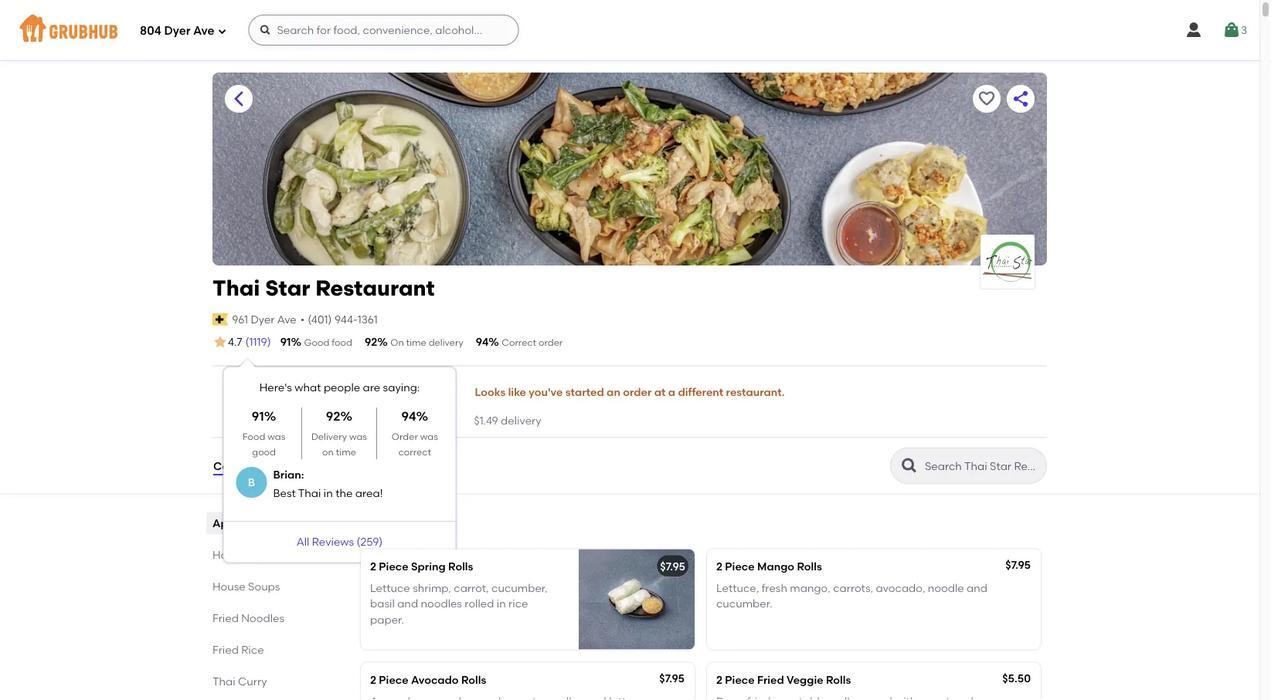 Task type: vqa. For each thing, say whether or not it's contained in the screenshot.
Save this restaurant Image
yes



Task type: locate. For each thing, give the bounding box(es) containing it.
0 horizontal spatial and
[[397, 598, 418, 611]]

and down lettuce on the left bottom of page
[[397, 598, 418, 611]]

0 horizontal spatial 92
[[326, 409, 341, 424]]

(401)
[[308, 313, 332, 326]]

0 horizontal spatial in
[[324, 487, 333, 500]]

961 dyer ave button
[[231, 311, 297, 328]]

91 food was good
[[243, 409, 285, 458]]

and
[[967, 582, 988, 595], [397, 598, 418, 611]]

91 for 91
[[280, 336, 291, 349]]

reviews inside button
[[332, 460, 375, 473]]

soups
[[248, 581, 280, 594]]

thai curry tab
[[213, 674, 321, 691]]

correct
[[502, 337, 536, 349]]

the
[[336, 487, 353, 500]]

0 horizontal spatial was
[[268, 431, 285, 443]]

1 horizontal spatial ave
[[277, 313, 297, 326]]

fresh
[[762, 582, 787, 595]]

0 horizontal spatial ave
[[193, 24, 214, 38]]

0 horizontal spatial appetizers
[[213, 517, 270, 531]]

2 horizontal spatial was
[[420, 431, 438, 443]]

1 vertical spatial thai
[[298, 487, 321, 500]]

rolls right avocado
[[461, 674, 486, 687]]

delivery right on on the top left of page
[[429, 337, 463, 349]]

Search for food, convenience, alcohol... search field
[[248, 15, 519, 46]]

reviews left (
[[312, 536, 354, 549]]

svg image left 3 button
[[1185, 21, 1203, 39]]

mango,
[[790, 582, 831, 595]]

0 vertical spatial dyer
[[164, 24, 190, 38]]

2 was from the left
[[349, 431, 367, 443]]

and right noodle
[[967, 582, 988, 595]]

thai left the curry
[[213, 676, 235, 689]]

you've
[[529, 386, 563, 399]]

fried rice tab
[[213, 643, 321, 659]]

1 horizontal spatial dyer
[[251, 313, 275, 326]]

order right correct
[[539, 337, 563, 349]]

$7.95 for 2 piece avocado rolls
[[659, 672, 685, 686]]

good
[[252, 447, 276, 458]]

people
[[324, 381, 360, 394]]

•
[[300, 313, 305, 326]]

brian best thai in the area!
[[273, 469, 383, 500]]

was inside 91 food was good
[[268, 431, 285, 443]]

was
[[268, 431, 285, 443], [349, 431, 367, 443], [420, 431, 438, 443]]

fried for fried noodles
[[213, 613, 239, 626]]

in
[[324, 487, 333, 500], [497, 598, 506, 611]]

rolls
[[448, 560, 473, 574], [797, 560, 822, 574], [461, 674, 486, 687], [826, 674, 851, 687]]

94 for 94 order was correct
[[401, 409, 416, 424]]

1 horizontal spatial svg image
[[1223, 21, 1241, 39]]

dyer right 961
[[251, 313, 275, 326]]

1 was from the left
[[268, 431, 285, 443]]

time
[[406, 337, 426, 349], [336, 447, 356, 458]]

1 horizontal spatial order
[[623, 386, 652, 399]]

91
[[280, 336, 291, 349], [252, 409, 264, 424]]

0 horizontal spatial svg image
[[217, 27, 227, 36]]

(1119)
[[245, 336, 271, 349]]

dyer
[[164, 24, 190, 38], [251, 313, 275, 326]]

house
[[213, 549, 246, 562], [213, 581, 246, 594]]

0 horizontal spatial order
[[539, 337, 563, 349]]

3 was from the left
[[420, 431, 438, 443]]

0 horizontal spatial delivery
[[429, 337, 463, 349]]

svg image inside 3 button
[[1223, 21, 1241, 39]]

91 right (1119)
[[280, 336, 291, 349]]

in left rice on the left bottom of the page
[[497, 598, 506, 611]]

0 vertical spatial house
[[213, 549, 246, 562]]

order
[[539, 337, 563, 349], [623, 386, 652, 399]]

order left at
[[623, 386, 652, 399]]

thai right best
[[298, 487, 321, 500]]

0 vertical spatial time
[[406, 337, 426, 349]]

94
[[476, 336, 489, 349], [401, 409, 416, 424]]

0 vertical spatial and
[[967, 582, 988, 595]]

1361
[[358, 313, 378, 326]]

2 for 2 piece mango rolls
[[716, 560, 723, 574]]

2 piece spring rolls image
[[579, 550, 695, 650]]

2 for 2 piece avocado rolls
[[370, 674, 376, 687]]

92 delivery was on time
[[311, 409, 367, 458]]

was inside 92 delivery was on time
[[349, 431, 367, 443]]

1 horizontal spatial 92
[[365, 336, 377, 349]]

thai
[[213, 276, 260, 301], [298, 487, 321, 500], [213, 676, 235, 689]]

on
[[322, 447, 334, 458]]

saying:
[[383, 381, 420, 394]]

area!
[[355, 487, 383, 500]]

delivery
[[429, 337, 463, 349], [501, 414, 542, 427]]

all
[[297, 536, 309, 549]]

1 vertical spatial in
[[497, 598, 506, 611]]

2 piece fried veggie rolls
[[716, 674, 851, 687]]

was inside 94 order was correct
[[420, 431, 438, 443]]

order
[[392, 431, 418, 443]]

reviews
[[332, 460, 375, 473], [312, 536, 354, 549]]

dyer inside main navigation navigation
[[164, 24, 190, 38]]

fried up the fried rice
[[213, 613, 239, 626]]

0 horizontal spatial dyer
[[164, 24, 190, 38]]

was up good
[[268, 431, 285, 443]]

fried left rice
[[213, 644, 239, 657]]

was up correct
[[420, 431, 438, 443]]

thai up 961
[[213, 276, 260, 301]]

1 vertical spatial 91
[[252, 409, 264, 424]]

1 vertical spatial house
[[213, 581, 246, 594]]

house inside tab
[[213, 549, 246, 562]]

ave for 804 dyer ave
[[193, 24, 214, 38]]

piece up lettuce,
[[725, 560, 755, 574]]

91 up food
[[252, 409, 264, 424]]

)
[[379, 536, 383, 549]]

0 vertical spatial delivery
[[429, 337, 463, 349]]

1 horizontal spatial was
[[349, 431, 367, 443]]

• (401) 944-1361
[[300, 313, 378, 326]]

appetizers up )
[[358, 514, 446, 533]]

1 vertical spatial dyer
[[251, 313, 275, 326]]

ave inside main navigation navigation
[[193, 24, 214, 38]]

avocado,
[[876, 582, 925, 595]]

and inside lettuce shrimp, carrot, cucumber, basil and noodles rolled in rice paper.
[[397, 598, 418, 611]]

rolls up carrot,
[[448, 560, 473, 574]]

lettuce,
[[716, 582, 759, 595]]

961
[[232, 313, 248, 326]]

2
[[370, 560, 376, 574], [716, 560, 723, 574], [370, 674, 376, 687], [716, 674, 723, 687]]

1 house from the top
[[213, 549, 246, 562]]

92 down 1361 at the left
[[365, 336, 377, 349]]

appetizers inside tab
[[213, 517, 270, 531]]

looks
[[475, 386, 506, 399]]

1 horizontal spatial svg image
[[1185, 21, 1203, 39]]

fried for fried rice
[[213, 644, 239, 657]]

brian
[[273, 469, 301, 482]]

fried left veggie
[[757, 674, 784, 687]]

4.7
[[228, 336, 242, 349]]

was for 94
[[420, 431, 438, 443]]

0 vertical spatial 92
[[365, 336, 377, 349]]

piece up lettuce on the left bottom of page
[[379, 560, 409, 574]]

house inside tab
[[213, 581, 246, 594]]

ave for 961 dyer ave
[[277, 313, 297, 326]]

ave
[[193, 24, 214, 38], [277, 313, 297, 326]]

0 vertical spatial reviews
[[332, 460, 375, 473]]

noodle
[[928, 582, 964, 595]]

b
[[248, 477, 255, 490]]

91 inside 91 food was good
[[252, 409, 264, 424]]

fried
[[213, 613, 239, 626], [213, 644, 239, 657], [757, 674, 784, 687]]

in left the
[[324, 487, 333, 500]]

house soups
[[213, 581, 280, 594]]

0 vertical spatial 94
[[476, 336, 489, 349]]

0 vertical spatial in
[[324, 487, 333, 500]]

appetizers tab
[[213, 516, 321, 532]]

1 horizontal spatial 91
[[280, 336, 291, 349]]

dyer inside "button"
[[251, 313, 275, 326]]

paper.
[[370, 614, 404, 627]]

piece left veggie
[[725, 674, 755, 687]]

thai inside brian best thai in the area!
[[298, 487, 321, 500]]

2 vertical spatial thai
[[213, 676, 235, 689]]

subscription pass image
[[213, 314, 228, 326]]

time right on
[[336, 447, 356, 458]]

time right on on the top left of page
[[406, 337, 426, 349]]

search icon image
[[900, 457, 919, 476]]

rolls up mango,
[[797, 560, 822, 574]]

1 horizontal spatial 94
[[476, 336, 489, 349]]

dyer right 804
[[164, 24, 190, 38]]

piece left avocado
[[379, 674, 409, 687]]

rolls for 2 piece mango rolls
[[797, 560, 822, 574]]

house up house soups
[[213, 549, 246, 562]]

mango
[[757, 560, 795, 574]]

appetizers
[[358, 514, 446, 533], [213, 517, 270, 531]]

house for house soups
[[213, 581, 246, 594]]

thai inside thai curry tab
[[213, 676, 235, 689]]

0 horizontal spatial 94
[[401, 409, 416, 424]]

svg image
[[1185, 21, 1203, 39], [217, 27, 227, 36]]

piece
[[379, 560, 409, 574], [725, 560, 755, 574], [379, 674, 409, 687], [725, 674, 755, 687]]

1 vertical spatial 92
[[326, 409, 341, 424]]

rice
[[241, 644, 264, 657]]

star
[[265, 276, 310, 301]]

rolls for 2 piece spring rolls
[[448, 560, 473, 574]]

1 vertical spatial 94
[[401, 409, 416, 424]]

0 horizontal spatial time
[[336, 447, 356, 458]]

92 up delivery
[[326, 409, 341, 424]]

delivery down like
[[501, 414, 542, 427]]

appetizers up house salads
[[213, 517, 270, 531]]

salads
[[248, 549, 284, 562]]

2 house from the top
[[213, 581, 246, 594]]

1 vertical spatial delivery
[[501, 414, 542, 427]]

94 inside 94 order was correct
[[401, 409, 416, 424]]

house left the soups
[[213, 581, 246, 594]]

was right delivery
[[349, 431, 367, 443]]

1 vertical spatial and
[[397, 598, 418, 611]]

0 vertical spatial fried
[[213, 613, 239, 626]]

92
[[365, 336, 377, 349], [326, 409, 341, 424]]

correct order
[[502, 337, 563, 349]]

2 for 2 piece spring rolls
[[370, 560, 376, 574]]

1 horizontal spatial in
[[497, 598, 506, 611]]

cucumber,
[[492, 582, 548, 595]]

1 vertical spatial fried
[[213, 644, 239, 657]]

delivery
[[311, 431, 347, 443]]

0 horizontal spatial 91
[[252, 409, 264, 424]]

ave inside "button"
[[277, 313, 297, 326]]

0 vertical spatial order
[[539, 337, 563, 349]]

0 vertical spatial 91
[[280, 336, 291, 349]]

1 vertical spatial order
[[623, 386, 652, 399]]

categories button
[[213, 439, 273, 494]]

rolled
[[465, 598, 494, 611]]

1 vertical spatial time
[[336, 447, 356, 458]]

91 for 91 food was good
[[252, 409, 264, 424]]

1 horizontal spatial and
[[967, 582, 988, 595]]

1 horizontal spatial appetizers
[[358, 514, 446, 533]]

ave left the •
[[277, 313, 297, 326]]

fried rice
[[213, 644, 264, 657]]

svg image right 804 dyer ave
[[217, 27, 227, 36]]

0 horizontal spatial svg image
[[259, 24, 272, 36]]

92 inside 92 delivery was on time
[[326, 409, 341, 424]]

was for 91
[[268, 431, 285, 443]]

1 horizontal spatial delivery
[[501, 414, 542, 427]]

94 up order
[[401, 409, 416, 424]]

92 for 92 delivery was on time
[[326, 409, 341, 424]]

svg image
[[1223, 21, 1241, 39], [259, 24, 272, 36]]

804 dyer ave
[[140, 24, 214, 38]]

time inside 92 delivery was on time
[[336, 447, 356, 458]]

0 vertical spatial ave
[[193, 24, 214, 38]]

1 vertical spatial ave
[[277, 313, 297, 326]]

ave right 804
[[193, 24, 214, 38]]

0 vertical spatial thai
[[213, 276, 260, 301]]

94 left correct
[[476, 336, 489, 349]]

reviews down on
[[332, 460, 375, 473]]

and inside lettuce, fresh mango, carrots, avocado, noodle and cucumber.
[[967, 582, 988, 595]]

piece for mango
[[725, 560, 755, 574]]



Task type: describe. For each thing, give the bounding box(es) containing it.
dyer for 961
[[251, 313, 275, 326]]

fried noodles tab
[[213, 611, 321, 627]]

piece for spring
[[379, 560, 409, 574]]

good food
[[304, 337, 352, 349]]

share icon image
[[1012, 90, 1030, 108]]

$1.49 delivery
[[474, 414, 542, 427]]

2 vertical spatial fried
[[757, 674, 784, 687]]

started
[[566, 386, 604, 399]]

$1.49
[[474, 414, 498, 427]]

rolls for 2 piece avocado rolls
[[461, 674, 486, 687]]

on time delivery
[[391, 337, 463, 349]]

here's what people are saying:
[[259, 381, 420, 394]]

order inside button
[[623, 386, 652, 399]]

(401) 944-1361 button
[[308, 312, 378, 328]]

lettuce shrimp, carrot, cucumber, basil and noodles rolled in rice paper.
[[370, 582, 548, 627]]

$7.95 for 2 piece mango rolls
[[1006, 559, 1031, 572]]

Search Thai Star Restaurant search field
[[924, 460, 1042, 474]]

about button
[[285, 439, 319, 494]]

944-
[[335, 313, 358, 326]]

thai star restaurant
[[213, 276, 435, 301]]

food
[[243, 431, 265, 443]]

good
[[304, 337, 330, 349]]

about
[[286, 460, 318, 473]]

carrots,
[[833, 582, 873, 595]]

2 piece mango rolls
[[716, 560, 822, 574]]

restaurant.
[[726, 386, 785, 399]]

avocado
[[411, 674, 459, 687]]

noodles
[[421, 598, 462, 611]]

basil
[[370, 598, 395, 611]]

3
[[1241, 23, 1247, 37]]

veggie
[[787, 674, 824, 687]]

lettuce
[[370, 582, 410, 595]]

food
[[332, 337, 352, 349]]

looks like you've started an order at a different restaurant. button
[[474, 376, 786, 410]]

94 order was correct
[[392, 409, 438, 458]]

dyer for 804
[[164, 24, 190, 38]]

1 vertical spatial reviews
[[312, 536, 354, 549]]

961 dyer ave
[[232, 313, 297, 326]]

star icon image
[[213, 335, 228, 350]]

house soups tab
[[213, 579, 321, 596]]

thai star restaurant logo image
[[981, 235, 1035, 289]]

are
[[363, 381, 380, 394]]

house salads tab
[[213, 548, 321, 564]]

lettuce, fresh mango, carrots, avocado, noodle and cucumber.
[[716, 582, 988, 611]]

at
[[654, 386, 666, 399]]

259
[[360, 536, 379, 549]]

thai curry
[[213, 676, 267, 689]]

on
[[391, 337, 404, 349]]

looks like you've started an order at a different restaurant.
[[475, 386, 785, 399]]

in inside brian best thai in the area!
[[324, 487, 333, 500]]

curry
[[238, 676, 267, 689]]

restaurant
[[315, 276, 435, 301]]

save this restaurant image
[[978, 90, 996, 108]]

reviews button
[[331, 439, 375, 494]]

here's
[[259, 381, 292, 394]]

rice
[[509, 598, 528, 611]]

fried noodles
[[213, 613, 284, 626]]

92 for 92
[[365, 336, 377, 349]]

(
[[357, 536, 360, 549]]

categories
[[213, 460, 273, 473]]

main navigation navigation
[[0, 0, 1260, 60]]

what
[[295, 381, 321, 394]]

piece for fried
[[725, 674, 755, 687]]

94 for 94
[[476, 336, 489, 349]]

2 for 2 piece fried veggie rolls
[[716, 674, 723, 687]]

noodles
[[241, 613, 284, 626]]

caret left icon image
[[230, 90, 248, 108]]

a
[[668, 386, 675, 399]]

correct
[[399, 447, 431, 458]]

rolls right veggie
[[826, 674, 851, 687]]

house for house salads
[[213, 549, 246, 562]]

piece for avocado
[[379, 674, 409, 687]]

1 horizontal spatial time
[[406, 337, 426, 349]]

shrimp,
[[413, 582, 451, 595]]

804
[[140, 24, 161, 38]]

2 piece avocado rolls
[[370, 674, 486, 687]]

$5.50
[[1003, 672, 1031, 686]]

house salads
[[213, 549, 284, 562]]

was for 92
[[349, 431, 367, 443]]

thai for thai curry
[[213, 676, 235, 689]]

an
[[607, 386, 621, 399]]

thai for thai star restaurant
[[213, 276, 260, 301]]

carrot,
[[454, 582, 489, 595]]

3 button
[[1223, 16, 1247, 44]]

like
[[508, 386, 526, 399]]

in inside lettuce shrimp, carrot, cucumber, basil and noodles rolled in rice paper.
[[497, 598, 506, 611]]

cucumber.
[[716, 598, 773, 611]]

different
[[678, 386, 724, 399]]

all reviews ( 259 )
[[297, 536, 383, 549]]

best
[[273, 487, 296, 500]]

spring
[[411, 560, 446, 574]]



